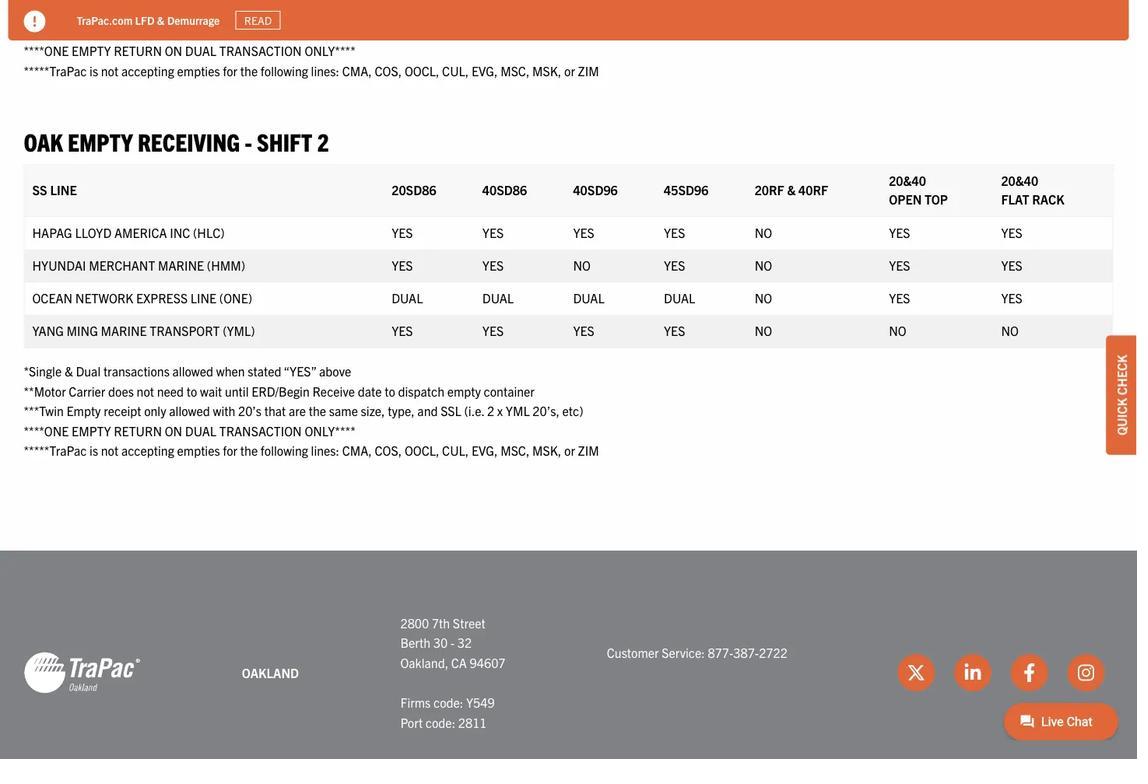 Task type: vqa. For each thing, say whether or not it's contained in the screenshot.


Task type: describe. For each thing, give the bounding box(es) containing it.
evg, inside "*single & dual transactions allowed when stated "yes" above **motor carrier does not need to wait until erd/begin receive date to dispatch empty container ***twin empty receipt only allowed with 20's that are the same size, type, and ssl (i.e. 2 x yml 20's, etc) ****one empty return on dual transaction only**** *****trapac is not accepting empties for the following lines: cma, cos, oocl, cul, evg, msc, msk, or zim"
[[472, 443, 498, 459]]

20rf
[[755, 182, 785, 198]]

ssl inside **motor carrier does not need to wait until erd/begin receive date to dispatch empty container ***twin empty receipt only allowed with 20's that are the same size, type, and ssl (i.e. 2 x yml 20's, etc) ****one empty return on dual transaction only**** *****trapac is not accepting empties for the following lines: cma, cos, oocl, cul, evg, msc, msk, or zim
[[441, 23, 461, 39]]

inc
[[170, 225, 190, 241]]

following inside "*single & dual transactions allowed when stated "yes" above **motor carrier does not need to wait until erd/begin receive date to dispatch empty container ***twin empty receipt only allowed with 20's that are the same size, type, and ssl (i.e. 2 x yml 20's, etc) ****one empty return on dual transaction only**** *****trapac is not accepting empties for the following lines: cma, cos, oocl, cul, evg, msc, msk, or zim"
[[261, 443, 308, 459]]

0 horizontal spatial line
[[50, 182, 77, 198]]

lloyd
[[75, 225, 112, 241]]

america
[[114, 225, 167, 241]]

on inside "*single & dual transactions allowed when stated "yes" above **motor carrier does not need to wait until erd/begin receive date to dispatch empty container ***twin empty receipt only allowed with 20's that are the same size, type, and ssl (i.e. 2 x yml 20's, etc) ****one empty return on dual transaction only**** *****trapac is not accepting empties for the following lines: cma, cos, oocl, cul, evg, msc, msk, or zim"
[[165, 423, 182, 439]]

lines: inside **motor carrier does not need to wait until erd/begin receive date to dispatch empty container ***twin empty receipt only allowed with 20's that are the same size, type, and ssl (i.e. 2 x yml 20's, etc) ****one empty return on dual transaction only**** *****trapac is not accepting empties for the following lines: cma, cos, oocl, cul, evg, msc, msk, or zim
[[311, 63, 339, 78]]

877-
[[708, 645, 734, 661]]

above
[[319, 363, 351, 379]]

read link
[[235, 11, 281, 30]]

yang ming marine transport (yml)
[[32, 323, 255, 339]]

receipt inside "*single & dual transactions allowed when stated "yes" above **motor carrier does not need to wait until erd/begin receive date to dispatch empty container ***twin empty receipt only allowed with 20's that are the same size, type, and ssl (i.e. 2 x yml 20's, etc) ****one empty return on dual transaction only**** *****trapac is not accepting empties for the following lines: cma, cos, oocl, cul, evg, msc, msk, or zim"
[[104, 403, 141, 419]]

service:
[[662, 645, 705, 661]]

receive inside "*single & dual transactions allowed when stated "yes" above **motor carrier does not need to wait until erd/begin receive date to dispatch empty container ***twin empty receipt only allowed with 20's that are the same size, type, and ssl (i.e. 2 x yml 20's, etc) ****one empty return on dual transaction only**** *****trapac is not accepting empties for the following lines: cma, cos, oocl, cul, evg, msc, msk, or zim"
[[313, 383, 355, 399]]

oak
[[24, 126, 63, 156]]

does inside **motor carrier does not need to wait until erd/begin receive date to dispatch empty container ***twin empty receipt only allowed with 20's that are the same size, type, and ssl (i.e. 2 x yml 20's, etc) ****one empty return on dual transaction only**** *****trapac is not accepting empties for the following lines: cma, cos, oocl, cul, evg, msc, msk, or zim
[[108, 3, 134, 19]]

trapac.com lfd & demurrage
[[77, 13, 220, 27]]

cos, inside "*single & dual transactions allowed when stated "yes" above **motor carrier does not need to wait until erd/begin receive date to dispatch empty container ***twin empty receipt only allowed with 20's that are the same size, type, and ssl (i.e. 2 x yml 20's, etc) ****one empty return on dual transaction only**** *****trapac is not accepting empties for the following lines: cma, cos, oocl, cul, evg, msc, msk, or zim"
[[375, 443, 402, 459]]

2811
[[458, 715, 487, 731]]

solid image
[[24, 11, 46, 32]]

empties inside **motor carrier does not need to wait until erd/begin receive date to dispatch empty container ***twin empty receipt only allowed with 20's that are the same size, type, and ssl (i.e. 2 x yml 20's, etc) ****one empty return on dual transaction only**** *****trapac is not accepting empties for the following lines: cma, cos, oocl, cul, evg, msc, msk, or zim
[[177, 63, 220, 78]]

quick check link
[[1106, 336, 1137, 455]]

until inside **motor carrier does not need to wait until erd/begin receive date to dispatch empty container ***twin empty receipt only allowed with 20's that are the same size, type, and ssl (i.e. 2 x yml 20's, etc) ****one empty return on dual transaction only**** *****trapac is not accepting empties for the following lines: cma, cos, oocl, cul, evg, msc, msk, or zim
[[225, 3, 249, 19]]

open
[[889, 192, 922, 207]]

0 vertical spatial &
[[157, 13, 165, 27]]

marine for transport
[[101, 323, 147, 339]]

empties inside "*single & dual transactions allowed when stated "yes" above **motor carrier does not need to wait until erd/begin receive date to dispatch empty container ***twin empty receipt only allowed with 20's that are the same size, type, and ssl (i.e. 2 x yml 20's, etc) ****one empty return on dual transaction only**** *****trapac is not accepting empties for the following lines: cma, cos, oocl, cul, evg, msc, msk, or zim"
[[177, 443, 220, 459]]

20's inside **motor carrier does not need to wait until erd/begin receive date to dispatch empty container ***twin empty receipt only allowed with 20's that are the same size, type, and ssl (i.e. 2 x yml 20's, etc) ****one empty return on dual transaction only**** *****trapac is not accepting empties for the following lines: cma, cos, oocl, cul, evg, msc, msk, or zim
[[238, 23, 262, 39]]

return inside "*single & dual transactions allowed when stated "yes" above **motor carrier does not need to wait until erd/begin receive date to dispatch empty container ***twin empty receipt only allowed with 20's that are the same size, type, and ssl (i.e. 2 x yml 20's, etc) ****one empty return on dual transaction only**** *****trapac is not accepting empties for the following lines: cma, cos, oocl, cul, evg, msc, msk, or zim"
[[114, 423, 162, 439]]

1 vertical spatial code:
[[426, 715, 456, 731]]

*****trapac inside "*single & dual transactions allowed when stated "yes" above **motor carrier does not need to wait until erd/begin receive date to dispatch empty container ***twin empty receipt only allowed with 20's that are the same size, type, and ssl (i.e. 2 x yml 20's, etc) ****one empty return on dual transaction only**** *****trapac is not accepting empties for the following lines: cma, cos, oocl, cul, evg, msc, msk, or zim"
[[24, 443, 87, 459]]

20's inside "*single & dual transactions allowed when stated "yes" above **motor carrier does not need to wait until erd/begin receive date to dispatch empty container ***twin empty receipt only allowed with 20's that are the same size, type, and ssl (i.e. 2 x yml 20's, etc) ****one empty return on dual transaction only**** *****trapac is not accepting empties for the following lines: cma, cos, oocl, cul, evg, msc, msk, or zim"
[[238, 403, 262, 419]]

wait inside "*single & dual transactions allowed when stated "yes" above **motor carrier does not need to wait until erd/begin receive date to dispatch empty container ***twin empty receipt only allowed with 20's that are the same size, type, and ssl (i.e. 2 x yml 20's, etc) ****one empty return on dual transaction only**** *****trapac is not accepting empties for the following lines: cma, cos, oocl, cul, evg, msc, msk, or zim"
[[200, 383, 222, 399]]

only inside "*single & dual transactions allowed when stated "yes" above **motor carrier does not need to wait until erd/begin receive date to dispatch empty container ***twin empty receipt only allowed with 20's that are the same size, type, and ssl (i.e. 2 x yml 20's, etc) ****one empty return on dual transaction only**** *****trapac is not accepting empties for the following lines: cma, cos, oocl, cul, evg, msc, msk, or zim"
[[144, 403, 166, 419]]

with inside "*single & dual transactions allowed when stated "yes" above **motor carrier does not need to wait until erd/begin receive date to dispatch empty container ***twin empty receipt only allowed with 20's that are the same size, type, and ssl (i.e. 2 x yml 20's, etc) ****one empty return on dual transaction only**** *****trapac is not accepting empties for the following lines: cma, cos, oocl, cul, evg, msc, msk, or zim"
[[213, 403, 235, 419]]

empty inside "*single & dual transactions allowed when stated "yes" above **motor carrier does not need to wait until erd/begin receive date to dispatch empty container ***twin empty receipt only allowed with 20's that are the same size, type, and ssl (i.e. 2 x yml 20's, etc) ****one empty return on dual transaction only**** *****trapac is not accepting empties for the following lines: cma, cos, oocl, cul, evg, msc, msk, or zim"
[[67, 403, 101, 419]]

cul, inside **motor carrier does not need to wait until erd/begin receive date to dispatch empty container ***twin empty receipt only allowed with 20's that are the same size, type, and ssl (i.e. 2 x yml 20's, etc) ****one empty return on dual transaction only**** *****trapac is not accepting empties for the following lines: cma, cos, oocl, cul, evg, msc, msk, or zim
[[442, 63, 469, 78]]

does inside "*single & dual transactions allowed when stated "yes" above **motor carrier does not need to wait until erd/begin receive date to dispatch empty container ***twin empty receipt only allowed with 20's that are the same size, type, and ssl (i.e. 2 x yml 20's, etc) ****one empty return on dual transaction only**** *****trapac is not accepting empties for the following lines: cma, cos, oocl, cul, evg, msc, msk, or zim"
[[108, 383, 134, 399]]

40sd96
[[573, 182, 618, 198]]

empty inside **motor carrier does not need to wait until erd/begin receive date to dispatch empty container ***twin empty receipt only allowed with 20's that are the same size, type, and ssl (i.e. 2 x yml 20's, etc) ****one empty return on dual transaction only**** *****trapac is not accepting empties for the following lines: cma, cos, oocl, cul, evg, msc, msk, or zim
[[447, 3, 481, 19]]

etc) inside **motor carrier does not need to wait until erd/begin receive date to dispatch empty container ***twin empty receipt only allowed with 20's that are the same size, type, and ssl (i.e. 2 x yml 20's, etc) ****one empty return on dual transaction only**** *****trapac is not accepting empties for the following lines: cma, cos, oocl, cul, evg, msc, msk, or zim
[[563, 23, 584, 39]]

same inside **motor carrier does not need to wait until erd/begin receive date to dispatch empty container ***twin empty receipt only allowed with 20's that are the same size, type, and ssl (i.e. 2 x yml 20's, etc) ****one empty return on dual transaction only**** *****trapac is not accepting empties for the following lines: cma, cos, oocl, cul, evg, msc, msk, or zim
[[329, 23, 358, 39]]

same inside "*single & dual transactions allowed when stated "yes" above **motor carrier does not need to wait until erd/begin receive date to dispatch empty container ***twin empty receipt only allowed with 20's that are the same size, type, and ssl (i.e. 2 x yml 20's, etc) ****one empty return on dual transaction only**** *****trapac is not accepting empties for the following lines: cma, cos, oocl, cul, evg, msc, msk, or zim"
[[329, 403, 358, 419]]

only**** inside **motor carrier does not need to wait until erd/begin receive date to dispatch empty container ***twin empty receipt only allowed with 20's that are the same size, type, and ssl (i.e. 2 x yml 20's, etc) ****one empty return on dual transaction only**** *****trapac is not accepting empties for the following lines: cma, cos, oocl, cul, evg, msc, msk, or zim
[[305, 43, 356, 58]]

cos, inside **motor carrier does not need to wait until erd/begin receive date to dispatch empty container ***twin empty receipt only allowed with 20's that are the same size, type, and ssl (i.e. 2 x yml 20's, etc) ****one empty return on dual transaction only**** *****trapac is not accepting empties for the following lines: cma, cos, oocl, cul, evg, msc, msk, or zim
[[375, 63, 402, 78]]

cul, inside "*single & dual transactions allowed when stated "yes" above **motor carrier does not need to wait until erd/begin receive date to dispatch empty container ***twin empty receipt only allowed with 20's that are the same size, type, and ssl (i.e. 2 x yml 20's, etc) ****one empty return on dual transaction only**** *****trapac is not accepting empties for the following lines: cma, cos, oocl, cul, evg, msc, msk, or zim"
[[442, 443, 469, 459]]

1 vertical spatial empty
[[68, 126, 133, 156]]

transactions
[[103, 363, 170, 379]]

accepting inside **motor carrier does not need to wait until erd/begin receive date to dispatch empty container ***twin empty receipt only allowed with 20's that are the same size, type, and ssl (i.e. 2 x yml 20's, etc) ****one empty return on dual transaction only**** *****trapac is not accepting empties for the following lines: cma, cos, oocl, cul, evg, msc, msk, or zim
[[121, 63, 174, 78]]

zim inside **motor carrier does not need to wait until erd/begin receive date to dispatch empty container ***twin empty receipt only allowed with 20's that are the same size, type, and ssl (i.e. 2 x yml 20's, etc) ****one empty return on dual transaction only**** *****trapac is not accepting empties for the following lines: cma, cos, oocl, cul, evg, msc, msk, or zim
[[578, 63, 599, 78]]

x inside "*single & dual transactions allowed when stated "yes" above **motor carrier does not need to wait until erd/begin receive date to dispatch empty container ***twin empty receipt only allowed with 20's that are the same size, type, and ssl (i.e. 2 x yml 20's, etc) ****one empty return on dual transaction only**** *****trapac is not accepting empties for the following lines: cma, cos, oocl, cul, evg, msc, msk, or zim"
[[497, 403, 503, 419]]

erd/begin inside "*single & dual transactions allowed when stated "yes" above **motor carrier does not need to wait until erd/begin receive date to dispatch empty container ***twin empty receipt only allowed with 20's that are the same size, type, and ssl (i.e. 2 x yml 20's, etc) ****one empty return on dual transaction only**** *****trapac is not accepting empties for the following lines: cma, cos, oocl, cul, evg, msc, msk, or zim"
[[252, 383, 310, 399]]

msk, inside "*single & dual transactions allowed when stated "yes" above **motor carrier does not need to wait until erd/begin receive date to dispatch empty container ***twin empty receipt only allowed with 20's that are the same size, type, and ssl (i.e. 2 x yml 20's, etc) ****one empty return on dual transaction only**** *****trapac is not accepting empties for the following lines: cma, cos, oocl, cul, evg, msc, msk, or zim"
[[533, 443, 562, 459]]

transaction inside "*single & dual transactions allowed when stated "yes" above **motor carrier does not need to wait until erd/begin receive date to dispatch empty container ***twin empty receipt only allowed with 20's that are the same size, type, and ssl (i.e. 2 x yml 20's, etc) ****one empty return on dual transaction only**** *****trapac is not accepting empties for the following lines: cma, cos, oocl, cul, evg, msc, msk, or zim"
[[219, 423, 302, 439]]

carrier inside **motor carrier does not need to wait until erd/begin receive date to dispatch empty container ***twin empty receipt only allowed with 20's that are the same size, type, and ssl (i.e. 2 x yml 20's, etc) ****one empty return on dual transaction only**** *****trapac is not accepting empties for the following lines: cma, cos, oocl, cul, evg, msc, msk, or zim
[[69, 3, 105, 19]]

rack
[[1032, 192, 1065, 207]]

express
[[136, 290, 188, 306]]

marine for (hmm)
[[158, 258, 204, 273]]

erd/begin inside **motor carrier does not need to wait until erd/begin receive date to dispatch empty container ***twin empty receipt only allowed with 20's that are the same size, type, and ssl (i.e. 2 x yml 20's, etc) ****one empty return on dual transaction only**** *****trapac is not accepting empties for the following lines: cma, cos, oocl, cul, evg, msc, msk, or zim
[[252, 3, 310, 19]]

lfd
[[135, 13, 155, 27]]

need inside "*single & dual transactions allowed when stated "yes" above **motor carrier does not need to wait until erd/begin receive date to dispatch empty container ***twin empty receipt only allowed with 20's that are the same size, type, and ssl (i.e. 2 x yml 20's, etc) ****one empty return on dual transaction only**** *****trapac is not accepting empties for the following lines: cma, cos, oocl, cul, evg, msc, msk, or zim"
[[157, 383, 184, 399]]

0 vertical spatial code:
[[434, 695, 463, 711]]

flat
[[1001, 192, 1030, 207]]

oak empty receiving                - shift 2
[[24, 126, 329, 156]]

**motor inside **motor carrier does not need to wait until erd/begin receive date to dispatch empty container ***twin empty receipt only allowed with 20's that are the same size, type, and ssl (i.e. 2 x yml 20's, etc) ****one empty return on dual transaction only**** *****trapac is not accepting empties for the following lines: cma, cos, oocl, cul, evg, msc, msk, or zim
[[24, 3, 66, 19]]

etc) inside "*single & dual transactions allowed when stated "yes" above **motor carrier does not need to wait until erd/begin receive date to dispatch empty container ***twin empty receipt only allowed with 20's that are the same size, type, and ssl (i.e. 2 x yml 20's, etc) ****one empty return on dual transaction only**** *****trapac is not accepting empties for the following lines: cma, cos, oocl, cul, evg, msc, msk, or zim"
[[563, 403, 584, 419]]

firms code:  y549 port code:  2811
[[400, 695, 495, 731]]

y549
[[466, 695, 495, 711]]

demurrage
[[167, 13, 220, 27]]

32
[[458, 635, 472, 651]]

and inside "*single & dual transactions allowed when stated "yes" above **motor carrier does not need to wait until erd/begin receive date to dispatch empty container ***twin empty receipt only allowed with 20's that are the same size, type, and ssl (i.e. 2 x yml 20's, etc) ****one empty return on dual transaction only**** *****trapac is not accepting empties for the following lines: cma, cos, oocl, cul, evg, msc, msk, or zim"
[[418, 403, 438, 419]]

street
[[453, 615, 486, 631]]

following inside **motor carrier does not need to wait until erd/begin receive date to dispatch empty container ***twin empty receipt only allowed with 20's that are the same size, type, and ssl (i.e. 2 x yml 20's, etc) ****one empty return on dual transaction only**** *****trapac is not accepting empties for the following lines: cma, cos, oocl, cul, evg, msc, msk, or zim
[[261, 63, 308, 78]]

msc, inside "*single & dual transactions allowed when stated "yes" above **motor carrier does not need to wait until erd/begin receive date to dispatch empty container ***twin empty receipt only allowed with 20's that are the same size, type, and ssl (i.e. 2 x yml 20's, etc) ****one empty return on dual transaction only**** *****trapac is not accepting empties for the following lines: cma, cos, oocl, cul, evg, msc, msk, or zim"
[[501, 443, 530, 459]]

7th
[[432, 615, 450, 631]]

1 vertical spatial allowed
[[172, 363, 213, 379]]

ming
[[67, 323, 98, 339]]

customer service: 877-387-2722
[[607, 645, 788, 661]]

carrier inside "*single & dual transactions allowed when stated "yes" above **motor carrier does not need to wait until erd/begin receive date to dispatch empty container ***twin empty receipt only allowed with 20's that are the same size, type, and ssl (i.e. 2 x yml 20's, etc) ****one empty return on dual transaction only**** *****trapac is not accepting empties for the following lines: cma, cos, oocl, cul, evg, msc, msk, or zim"
[[69, 383, 105, 399]]

for inside "*single & dual transactions allowed when stated "yes" above **motor carrier does not need to wait until erd/begin receive date to dispatch empty container ***twin empty receipt only allowed with 20's that are the same size, type, and ssl (i.e. 2 x yml 20's, etc) ****one empty return on dual transaction only**** *****trapac is not accepting empties for the following lines: cma, cos, oocl, cul, evg, msc, msk, or zim"
[[223, 443, 238, 459]]

(i.e. inside **motor carrier does not need to wait until erd/begin receive date to dispatch empty container ***twin empty receipt only allowed with 20's that are the same size, type, and ssl (i.e. 2 x yml 20's, etc) ****one empty return on dual transaction only**** *****trapac is not accepting empties for the following lines: cma, cos, oocl, cul, evg, msc, msk, or zim
[[464, 23, 484, 39]]

1 vertical spatial 2
[[317, 126, 329, 156]]

"yes"
[[284, 363, 316, 379]]

& for 20rf & 40rf
[[787, 182, 796, 198]]

2 inside **motor carrier does not need to wait until erd/begin receive date to dispatch empty container ***twin empty receipt only allowed with 20's that are the same size, type, and ssl (i.e. 2 x yml 20's, etc) ****one empty return on dual transaction only**** *****trapac is not accepting empties for the following lines: cma, cos, oocl, cul, evg, msc, msk, or zim
[[487, 23, 494, 39]]

ocean
[[32, 290, 73, 306]]

empty inside **motor carrier does not need to wait until erd/begin receive date to dispatch empty container ***twin empty receipt only allowed with 20's that are the same size, type, and ssl (i.e. 2 x yml 20's, etc) ****one empty return on dual transaction only**** *****trapac is not accepting empties for the following lines: cma, cos, oocl, cul, evg, msc, msk, or zim
[[72, 43, 111, 58]]

dual inside "*single & dual transactions allowed when stated "yes" above **motor carrier does not need to wait until erd/begin receive date to dispatch empty container ***twin empty receipt only allowed with 20's that are the same size, type, and ssl (i.e. 2 x yml 20's, etc) ****one empty return on dual transaction only**** *****trapac is not accepting empties for the following lines: cma, cos, oocl, cul, evg, msc, msk, or zim"
[[185, 423, 216, 439]]

customer
[[607, 645, 659, 661]]

until inside "*single & dual transactions allowed when stated "yes" above **motor carrier does not need to wait until erd/begin receive date to dispatch empty container ***twin empty receipt only allowed with 20's that are the same size, type, and ssl (i.e. 2 x yml 20's, etc) ****one empty return on dual transaction only**** *****trapac is not accepting empties for the following lines: cma, cos, oocl, cul, evg, msc, msk, or zim"
[[225, 383, 249, 399]]

container inside "*single & dual transactions allowed when stated "yes" above **motor carrier does not need to wait until erd/begin receive date to dispatch empty container ***twin empty receipt only allowed with 20's that are the same size, type, and ssl (i.e. 2 x yml 20's, etc) ****one empty return on dual transaction only**** *****trapac is not accepting empties for the following lines: cma, cos, oocl, cul, evg, msc, msk, or zim"
[[484, 383, 535, 399]]

top
[[925, 192, 948, 207]]

for inside **motor carrier does not need to wait until erd/begin receive date to dispatch empty container ***twin empty receipt only allowed with 20's that are the same size, type, and ssl (i.e. 2 x yml 20's, etc) ****one empty return on dual transaction only**** *****trapac is not accepting empties for the following lines: cma, cos, oocl, cul, evg, msc, msk, or zim
[[223, 63, 238, 78]]

or inside **motor carrier does not need to wait until erd/begin receive date to dispatch empty container ***twin empty receipt only allowed with 20's that are the same size, type, and ssl (i.e. 2 x yml 20's, etc) ****one empty return on dual transaction only**** *****trapac is not accepting empties for the following lines: cma, cos, oocl, cul, evg, msc, msk, or zim
[[564, 63, 575, 78]]

size, inside **motor carrier does not need to wait until erd/begin receive date to dispatch empty container ***twin empty receipt only allowed with 20's that are the same size, type, and ssl (i.e. 2 x yml 20's, etc) ****one empty return on dual transaction only**** *****trapac is not accepting empties for the following lines: cma, cos, oocl, cul, evg, msc, msk, or zim
[[361, 23, 385, 39]]

receiving
[[138, 126, 240, 156]]

*single & dual transactions allowed when stated "yes" above **motor carrier does not need to wait until erd/begin receive date to dispatch empty container ***twin empty receipt only allowed with 20's that are the same size, type, and ssl (i.e. 2 x yml 20's, etc) ****one empty return on dual transaction only**** *****trapac is not accepting empties for the following lines: cma, cos, oocl, cul, evg, msc, msk, or zim
[[24, 363, 599, 459]]

45sd96
[[664, 182, 709, 198]]

20's, inside "*single & dual transactions allowed when stated "yes" above **motor carrier does not need to wait until erd/begin receive date to dispatch empty container ***twin empty receipt only allowed with 20's that are the same size, type, and ssl (i.e. 2 x yml 20's, etc) ****one empty return on dual transaction only**** *****trapac is not accepting empties for the following lines: cma, cos, oocl, cul, evg, msc, msk, or zim"
[[533, 403, 560, 419]]

hapag lloyd america inc (hlc)
[[32, 225, 225, 241]]

cma, inside **motor carrier does not need to wait until erd/begin receive date to dispatch empty container ***twin empty receipt only allowed with 20's that are the same size, type, and ssl (i.e. 2 x yml 20's, etc) ****one empty return on dual transaction only**** *****trapac is not accepting empties for the following lines: cma, cos, oocl, cul, evg, msc, msk, or zim
[[342, 63, 372, 78]]

firms
[[400, 695, 431, 711]]

return inside **motor carrier does not need to wait until erd/begin receive date to dispatch empty container ***twin empty receipt only allowed with 20's that are the same size, type, and ssl (i.e. 2 x yml 20's, etc) ****one empty return on dual transaction only**** *****trapac is not accepting empties for the following lines: cma, cos, oocl, cul, evg, msc, msk, or zim
[[114, 43, 162, 58]]

yang
[[32, 323, 64, 339]]

accepting inside "*single & dual transactions allowed when stated "yes" above **motor carrier does not need to wait until erd/begin receive date to dispatch empty container ***twin empty receipt only allowed with 20's that are the same size, type, and ssl (i.e. 2 x yml 20's, etc) ****one empty return on dual transaction only**** *****trapac is not accepting empties for the following lines: cma, cos, oocl, cul, evg, msc, msk, or zim"
[[121, 443, 174, 459]]

with inside **motor carrier does not need to wait until erd/begin receive date to dispatch empty container ***twin empty receipt only allowed with 20's that are the same size, type, and ssl (i.e. 2 x yml 20's, etc) ****one empty return on dual transaction only**** *****trapac is not accepting empties for the following lines: cma, cos, oocl, cul, evg, msc, msk, or zim
[[213, 23, 235, 39]]

quick check
[[1114, 355, 1130, 436]]

transaction inside **motor carrier does not need to wait until erd/begin receive date to dispatch empty container ***twin empty receipt only allowed with 20's that are the same size, type, and ssl (i.e. 2 x yml 20's, etc) ****one empty return on dual transaction only**** *****trapac is not accepting empties for the following lines: cma, cos, oocl, cul, evg, msc, msk, or zim
[[219, 43, 302, 58]]

oakland,
[[400, 655, 449, 671]]

trapac.com
[[77, 13, 133, 27]]

2 vertical spatial allowed
[[169, 403, 210, 419]]

when
[[216, 363, 245, 379]]

20&40 for flat
[[1001, 173, 1039, 189]]

berth
[[400, 635, 431, 651]]

94607
[[470, 655, 506, 671]]

2800
[[400, 615, 429, 631]]

receipt inside **motor carrier does not need to wait until erd/begin receive date to dispatch empty container ***twin empty receipt only allowed with 20's that are the same size, type, and ssl (i.e. 2 x yml 20's, etc) ****one empty return on dual transaction only**** *****trapac is not accepting empties for the following lines: cma, cos, oocl, cul, evg, msc, msk, or zim
[[104, 23, 141, 39]]

quick
[[1114, 398, 1130, 436]]

check
[[1114, 355, 1130, 396]]

hyundai merchant marine (hmm)
[[32, 258, 245, 273]]

footer containing 2800 7th street
[[0, 551, 1137, 760]]

dual
[[76, 363, 101, 379]]



Task type: locate. For each thing, give the bounding box(es) containing it.
shift
[[257, 126, 312, 156]]

1 cul, from the top
[[442, 63, 469, 78]]

1 vertical spatial following
[[261, 443, 308, 459]]

yes
[[392, 225, 413, 241], [483, 225, 504, 241], [573, 225, 595, 241], [664, 225, 685, 241], [889, 225, 910, 241], [1001, 225, 1023, 241], [392, 258, 413, 273], [483, 258, 504, 273], [664, 258, 685, 273], [889, 258, 910, 273], [1001, 258, 1023, 273], [889, 290, 910, 306], [1001, 290, 1023, 306], [392, 323, 413, 339], [483, 323, 504, 339], [573, 323, 595, 339], [664, 323, 685, 339]]

0 vertical spatial need
[[157, 3, 184, 19]]

20&40 inside 20&40 flat rack
[[1001, 173, 1039, 189]]

(hlc)
[[193, 225, 225, 241]]

2 *****trapac from the top
[[24, 443, 87, 459]]

1 cma, from the top
[[342, 63, 372, 78]]

0 vertical spatial erd/begin
[[252, 3, 310, 19]]

(one)
[[219, 290, 252, 306]]

or
[[564, 63, 575, 78], [564, 443, 575, 459]]

0 vertical spatial empty
[[72, 43, 111, 58]]

1 erd/begin from the top
[[252, 3, 310, 19]]

2 until from the top
[[225, 383, 249, 399]]

2 msk, from the top
[[533, 443, 562, 459]]

empty right the oak
[[68, 126, 133, 156]]

allowed right lfd
[[169, 23, 210, 39]]

*****trapac
[[24, 63, 87, 78], [24, 443, 87, 459]]

1 horizontal spatial marine
[[158, 258, 204, 273]]

the
[[309, 23, 326, 39], [240, 63, 258, 78], [309, 403, 326, 419], [240, 443, 258, 459]]

1 **motor from the top
[[24, 3, 66, 19]]

0 vertical spatial size,
[[361, 23, 385, 39]]

msc, inside **motor carrier does not need to wait until erd/begin receive date to dispatch empty container ***twin empty receipt only allowed with 20's that are the same size, type, and ssl (i.e. 2 x yml 20's, etc) ****one empty return on dual transaction only**** *****trapac is not accepting empties for the following lines: cma, cos, oocl, cul, evg, msc, msk, or zim
[[501, 63, 530, 78]]

1 empty from the top
[[447, 3, 481, 19]]

carrier right solid "icon" at the left top
[[69, 3, 105, 19]]

wait left read link
[[200, 3, 222, 19]]

size, inside "*single & dual transactions allowed when stated "yes" above **motor carrier does not need to wait until erd/begin receive date to dispatch empty container ***twin empty receipt only allowed with 20's that are the same size, type, and ssl (i.e. 2 x yml 20's, etc) ****one empty return on dual transaction only**** *****trapac is not accepting empties for the following lines: cma, cos, oocl, cul, evg, msc, msk, or zim"
[[361, 403, 385, 419]]

20's down stated
[[238, 403, 262, 419]]

30
[[433, 635, 448, 651]]

0 vertical spatial is
[[90, 63, 98, 78]]

receipt left demurrage
[[104, 23, 141, 39]]

387-
[[734, 645, 759, 661]]

carrier down the dual
[[69, 383, 105, 399]]

2 cos, from the top
[[375, 443, 402, 459]]

1 20's, from the top
[[533, 23, 560, 39]]

1 vertical spatial erd/begin
[[252, 383, 310, 399]]

0 vertical spatial *****trapac
[[24, 63, 87, 78]]

20&40 for open
[[889, 173, 926, 189]]

1 evg, from the top
[[472, 63, 498, 78]]

- inside the 2800 7th street berth 30 - 32 oakland, ca 94607
[[451, 635, 455, 651]]

need right lfd
[[157, 3, 184, 19]]

1 accepting from the top
[[121, 63, 174, 78]]

etc)
[[563, 23, 584, 39], [563, 403, 584, 419]]

0 vertical spatial until
[[225, 3, 249, 19]]

on inside **motor carrier does not need to wait until erd/begin receive date to dispatch empty container ***twin empty receipt only allowed with 20's that are the same size, type, and ssl (i.e. 2 x yml 20's, etc) ****one empty return on dual transaction only**** *****trapac is not accepting empties for the following lines: cma, cos, oocl, cul, evg, msc, msk, or zim
[[165, 43, 182, 58]]

1 vertical spatial receive
[[313, 383, 355, 399]]

lines:
[[311, 63, 339, 78], [311, 443, 339, 459]]

0 vertical spatial x
[[497, 23, 503, 39]]

empty inside "*single & dual transactions allowed when stated "yes" above **motor carrier does not need to wait until erd/begin receive date to dispatch empty container ***twin empty receipt only allowed with 20's that are the same size, type, and ssl (i.e. 2 x yml 20's, etc) ****one empty return on dual transaction only**** *****trapac is not accepting empties for the following lines: cma, cos, oocl, cul, evg, msc, msk, or zim"
[[447, 383, 481, 399]]

1 with from the top
[[213, 23, 235, 39]]

1 vertical spatial on
[[165, 423, 182, 439]]

1 vertical spatial **motor
[[24, 383, 66, 399]]

line
[[50, 182, 77, 198], [191, 290, 217, 306]]

cma, inside "*single & dual transactions allowed when stated "yes" above **motor carrier does not need to wait until erd/begin receive date to dispatch empty container ***twin empty receipt only allowed with 20's that are the same size, type, and ssl (i.e. 2 x yml 20's, etc) ****one empty return on dual transaction only**** *****trapac is not accepting empties for the following lines: cma, cos, oocl, cul, evg, msc, msk, or zim"
[[342, 443, 372, 459]]

**motor down "*single"
[[24, 383, 66, 399]]

20&40 flat rack
[[1001, 173, 1065, 207]]

0 vertical spatial -
[[245, 126, 252, 156]]

& for *single & dual transactions allowed when stated "yes" above **motor carrier does not need to wait until erd/begin receive date to dispatch empty container ***twin empty receipt only allowed with 20's that are the same size, type, and ssl (i.e. 2 x yml 20's, etc) ****one empty return on dual transaction only**** *****trapac is not accepting empties for the following lines: cma, cos, oocl, cul, evg, msc, msk, or zim
[[65, 363, 73, 379]]

hapag
[[32, 225, 72, 241]]

empty down the dual
[[72, 423, 111, 439]]

**motor
[[24, 3, 66, 19], [24, 383, 66, 399]]

1 only from the top
[[144, 23, 166, 39]]

0 vertical spatial container
[[484, 3, 535, 19]]

transport
[[150, 323, 220, 339]]

0 vertical spatial type,
[[388, 23, 415, 39]]

1 vertical spatial and
[[418, 403, 438, 419]]

***twin inside **motor carrier does not need to wait until erd/begin receive date to dispatch empty container ***twin empty receipt only allowed with 20's that are the same size, type, and ssl (i.e. 2 x yml 20's, etc) ****one empty return on dual transaction only**** *****trapac is not accepting empties for the following lines: cma, cos, oocl, cul, evg, msc, msk, or zim
[[24, 23, 64, 39]]

allowed down transactions
[[169, 403, 210, 419]]

empty inside "*single & dual transactions allowed when stated "yes" above **motor carrier does not need to wait until erd/begin receive date to dispatch empty container ***twin empty receipt only allowed with 20's that are the same size, type, and ssl (i.e. 2 x yml 20's, etc) ****one empty return on dual transaction only**** *****trapac is not accepting empties for the following lines: cma, cos, oocl, cul, evg, msc, msk, or zim"
[[72, 423, 111, 439]]

1 vertical spatial does
[[108, 383, 134, 399]]

type, inside **motor carrier does not need to wait until erd/begin receive date to dispatch empty container ***twin empty receipt only allowed with 20's that are the same size, type, and ssl (i.e. 2 x yml 20's, etc) ****one empty return on dual transaction only**** *****trapac is not accepting empties for the following lines: cma, cos, oocl, cul, evg, msc, msk, or zim
[[388, 23, 415, 39]]

1 vertical spatial receipt
[[104, 403, 141, 419]]

&
[[157, 13, 165, 27], [787, 182, 796, 198], [65, 363, 73, 379]]

1 for from the top
[[223, 63, 238, 78]]

*****trapac inside **motor carrier does not need to wait until erd/begin receive date to dispatch empty container ***twin empty receipt only allowed with 20's that are the same size, type, and ssl (i.e. 2 x yml 20's, etc) ****one empty return on dual transaction only**** *****trapac is not accepting empties for the following lines: cma, cos, oocl, cul, evg, msc, msk, or zim
[[24, 63, 87, 78]]

1 dispatch from the top
[[398, 3, 445, 19]]

1 vertical spatial that
[[264, 403, 286, 419]]

2 empty from the top
[[447, 383, 481, 399]]

x inside **motor carrier does not need to wait until erd/begin receive date to dispatch empty container ***twin empty receipt only allowed with 20's that are the same size, type, and ssl (i.e. 2 x yml 20's, etc) ****one empty return on dual transaction only**** *****trapac is not accepting empties for the following lines: cma, cos, oocl, cul, evg, msc, msk, or zim
[[497, 23, 503, 39]]

cos,
[[375, 63, 402, 78], [375, 443, 402, 459]]

allowed left when
[[172, 363, 213, 379]]

2 msc, from the top
[[501, 443, 530, 459]]

1 vertical spatial size,
[[361, 403, 385, 419]]

2 with from the top
[[213, 403, 235, 419]]

date inside **motor carrier does not need to wait until erd/begin receive date to dispatch empty container ***twin empty receipt only allowed with 20's that are the same size, type, and ssl (i.e. 2 x yml 20's, etc) ****one empty return on dual transaction only**** *****trapac is not accepting empties for the following lines: cma, cos, oocl, cul, evg, msc, msk, or zim
[[358, 3, 382, 19]]

1 only**** from the top
[[305, 43, 356, 58]]

oakland
[[242, 665, 299, 681]]

2 date from the top
[[358, 383, 382, 399]]

***twin down "*single"
[[24, 403, 64, 419]]

2 same from the top
[[329, 403, 358, 419]]

x
[[497, 23, 503, 39], [497, 403, 503, 419]]

are down ""yes""
[[289, 403, 306, 419]]

2 x from the top
[[497, 403, 503, 419]]

date
[[358, 3, 382, 19], [358, 383, 382, 399]]

2 does from the top
[[108, 383, 134, 399]]

1 size, from the top
[[361, 23, 385, 39]]

hyundai
[[32, 258, 86, 273]]

receipt down transactions
[[104, 403, 141, 419]]

1 vertical spatial same
[[329, 403, 358, 419]]

type, inside "*single & dual transactions allowed when stated "yes" above **motor carrier does not need to wait until erd/begin receive date to dispatch empty container ***twin empty receipt only allowed with 20's that are the same size, type, and ssl (i.e. 2 x yml 20's, etc) ****one empty return on dual transaction only**** *****trapac is not accepting empties for the following lines: cma, cos, oocl, cul, evg, msc, msk, or zim"
[[388, 403, 415, 419]]

0 vertical spatial empty
[[447, 3, 481, 19]]

allowed
[[169, 23, 210, 39], [172, 363, 213, 379], [169, 403, 210, 419]]

0 vertical spatial that
[[264, 23, 286, 39]]

that inside **motor carrier does not need to wait until erd/begin receive date to dispatch empty container ***twin empty receipt only allowed with 20's that are the same size, type, and ssl (i.e. 2 x yml 20's, etc) ****one empty return on dual transaction only**** *****trapac is not accepting empties for the following lines: cma, cos, oocl, cul, evg, msc, msk, or zim
[[264, 23, 286, 39]]

**motor carrier does not need to wait until erd/begin receive date to dispatch empty container ***twin empty receipt only allowed with 20's that are the same size, type, and ssl (i.e. 2 x yml 20's, etc) ****one empty return on dual transaction only**** *****trapac is not accepting empties for the following lines: cma, cos, oocl, cul, evg, msc, msk, or zim
[[24, 3, 599, 78]]

1 on from the top
[[165, 43, 182, 58]]

0 vertical spatial (i.e.
[[464, 23, 484, 39]]

0 horizontal spatial &
[[65, 363, 73, 379]]

are inside "*single & dual transactions allowed when stated "yes" above **motor carrier does not need to wait until erd/begin receive date to dispatch empty container ***twin empty receipt only allowed with 20's that are the same size, type, and ssl (i.e. 2 x yml 20's, etc) ****one empty return on dual transaction only**** *****trapac is not accepting empties for the following lines: cma, cos, oocl, cul, evg, msc, msk, or zim"
[[289, 403, 306, 419]]

1 vertical spatial marine
[[101, 323, 147, 339]]

oocl, inside **motor carrier does not need to wait until erd/begin receive date to dispatch empty container ***twin empty receipt only allowed with 20's that are the same size, type, and ssl (i.e. 2 x yml 20's, etc) ****one empty return on dual transaction only**** *****trapac is not accepting empties for the following lines: cma, cos, oocl, cul, evg, msc, msk, or zim
[[405, 63, 439, 78]]

marine
[[158, 258, 204, 273], [101, 323, 147, 339]]

2 zim from the top
[[578, 443, 599, 459]]

1 vertical spatial x
[[497, 403, 503, 419]]

allowed inside **motor carrier does not need to wait until erd/begin receive date to dispatch empty container ***twin empty receipt only allowed with 20's that are the same size, type, and ssl (i.e. 2 x yml 20's, etc) ****one empty return on dual transaction only**** *****trapac is not accepting empties for the following lines: cma, cos, oocl, cul, evg, msc, msk, or zim
[[169, 23, 210, 39]]

read
[[244, 13, 272, 27]]

1 msc, from the top
[[501, 63, 530, 78]]

0 vertical spatial cma,
[[342, 63, 372, 78]]

1 does from the top
[[108, 3, 134, 19]]

1 vertical spatial msc,
[[501, 443, 530, 459]]

dual inside **motor carrier does not need to wait until erd/begin receive date to dispatch empty container ***twin empty receipt only allowed with 20's that are the same size, type, and ssl (i.e. 2 x yml 20's, etc) ****one empty return on dual transaction only**** *****trapac is not accepting empties for the following lines: cma, cos, oocl, cul, evg, msc, msk, or zim
[[185, 43, 216, 58]]

1 same from the top
[[329, 23, 358, 39]]

line left '(one)'
[[191, 290, 217, 306]]

***twin inside "*single & dual transactions allowed when stated "yes" above **motor carrier does not need to wait until erd/begin receive date to dispatch empty container ***twin empty receipt only allowed with 20's that are the same size, type, and ssl (i.e. 2 x yml 20's, etc) ****one empty return on dual transaction only**** *****trapac is not accepting empties for the following lines: cma, cos, oocl, cul, evg, msc, msk, or zim"
[[24, 403, 64, 419]]

20&40 open top
[[889, 173, 948, 207]]

1 msk, from the top
[[533, 63, 562, 78]]

2 20's from the top
[[238, 403, 262, 419]]

1 vertical spatial for
[[223, 443, 238, 459]]

receive
[[313, 3, 355, 19], [313, 383, 355, 399]]

size,
[[361, 23, 385, 39], [361, 403, 385, 419]]

0 horizontal spatial marine
[[101, 323, 147, 339]]

2 **motor from the top
[[24, 383, 66, 399]]

dispatch inside "*single & dual transactions allowed when stated "yes" above **motor carrier does not need to wait until erd/begin receive date to dispatch empty container ***twin empty receipt only allowed with 20's that are the same size, type, and ssl (i.e. 2 x yml 20's, etc) ****one empty return on dual transaction only**** *****trapac is not accepting empties for the following lines: cma, cos, oocl, cul, evg, msc, msk, or zim"
[[398, 383, 445, 399]]

empty down trapac.com
[[72, 43, 111, 58]]

0 horizontal spatial 20&40
[[889, 173, 926, 189]]

20&40 up "flat"
[[1001, 173, 1039, 189]]

ca
[[451, 655, 467, 671]]

1 horizontal spatial line
[[191, 290, 217, 306]]

0 vertical spatial empty
[[67, 23, 101, 39]]

dual
[[185, 43, 216, 58], [392, 290, 423, 306], [483, 290, 514, 306], [573, 290, 605, 306], [664, 290, 695, 306], [185, 423, 216, 439]]

until down when
[[225, 383, 249, 399]]

2 lines: from the top
[[311, 443, 339, 459]]

1 vertical spatial -
[[451, 635, 455, 651]]

2 accepting from the top
[[121, 443, 174, 459]]

accepting
[[121, 63, 174, 78], [121, 443, 174, 459]]

with down when
[[213, 403, 235, 419]]

2 cul, from the top
[[442, 443, 469, 459]]

****one
[[24, 43, 69, 58], [24, 423, 69, 439]]

2 receive from the top
[[313, 383, 355, 399]]

transaction down read
[[219, 43, 302, 58]]

2 only**** from the top
[[305, 423, 356, 439]]

code:
[[434, 695, 463, 711], [426, 715, 456, 731]]

ocean network express line (one)
[[32, 290, 252, 306]]

receive right read link
[[313, 3, 355, 19]]

1 return from the top
[[114, 43, 162, 58]]

0 vertical spatial wait
[[200, 3, 222, 19]]

1 that from the top
[[264, 23, 286, 39]]

(i.e.
[[464, 23, 484, 39], [464, 403, 484, 419]]

cma,
[[342, 63, 372, 78], [342, 443, 372, 459]]

container inside **motor carrier does not need to wait until erd/begin receive date to dispatch empty container ***twin empty receipt only allowed with 20's that are the same size, type, and ssl (i.e. 2 x yml 20's, etc) ****one empty return on dual transaction only**** *****trapac is not accepting empties for the following lines: cma, cos, oocl, cul, evg, msc, msk, or zim
[[484, 3, 535, 19]]

2 ***twin from the top
[[24, 403, 64, 419]]

wait
[[200, 3, 222, 19], [200, 383, 222, 399]]

1 zim from the top
[[578, 63, 599, 78]]

wait down when
[[200, 383, 222, 399]]

1 20&40 from the left
[[889, 173, 926, 189]]

1 oocl, from the top
[[405, 63, 439, 78]]

1 vertical spatial (i.e.
[[464, 403, 484, 419]]

2 ****one from the top
[[24, 423, 69, 439]]

(hmm)
[[207, 258, 245, 273]]

1 horizontal spatial &
[[157, 13, 165, 27]]

2 evg, from the top
[[472, 443, 498, 459]]

1 vertical spatial container
[[484, 383, 535, 399]]

0 vertical spatial transaction
[[219, 43, 302, 58]]

1 vertical spatial ****one
[[24, 423, 69, 439]]

need inside **motor carrier does not need to wait until erd/begin receive date to dispatch empty container ***twin empty receipt only allowed with 20's that are the same size, type, and ssl (i.e. 2 x yml 20's, etc) ****one empty return on dual transaction only**** *****trapac is not accepting empties for the following lines: cma, cos, oocl, cul, evg, msc, msk, or zim
[[157, 3, 184, 19]]

following
[[261, 63, 308, 78], [261, 443, 308, 459]]

no
[[755, 225, 772, 241], [573, 258, 591, 273], [755, 258, 772, 273], [755, 290, 772, 306], [755, 323, 772, 339], [889, 323, 907, 339], [1001, 323, 1019, 339]]

until
[[225, 3, 249, 19], [225, 383, 249, 399]]

return down lfd
[[114, 43, 162, 58]]

1 vertical spatial 20's,
[[533, 403, 560, 419]]

****one down "*single"
[[24, 423, 69, 439]]

1 receive from the top
[[313, 3, 355, 19]]

empty
[[72, 43, 111, 58], [68, 126, 133, 156], [72, 423, 111, 439]]

0 vertical spatial cul,
[[442, 63, 469, 78]]

20rf & 40rf
[[755, 182, 828, 198]]

are right read link
[[289, 23, 306, 39]]

0 vertical spatial allowed
[[169, 23, 210, 39]]

0 vertical spatial ****one
[[24, 43, 69, 58]]

1 x from the top
[[497, 23, 503, 39]]

1 ***twin from the top
[[24, 23, 64, 39]]

cul,
[[442, 63, 469, 78], [442, 443, 469, 459]]

2 erd/begin from the top
[[252, 383, 310, 399]]

receive down above
[[313, 383, 355, 399]]

0 vertical spatial receipt
[[104, 23, 141, 39]]

1 vertical spatial type,
[[388, 403, 415, 419]]

**motor inside "*single & dual transactions allowed when stated "yes" above **motor carrier does not need to wait until erd/begin receive date to dispatch empty container ***twin empty receipt only allowed with 20's that are the same size, type, and ssl (i.e. 2 x yml 20's, etc) ****one empty return on dual transaction only**** *****trapac is not accepting empties for the following lines: cma, cos, oocl, cul, evg, msc, msk, or zim"
[[24, 383, 66, 399]]

only inside **motor carrier does not need to wait until erd/begin receive date to dispatch empty container ***twin empty receipt only allowed with 20's that are the same size, type, and ssl (i.e. 2 x yml 20's, etc) ****one empty return on dual transaction only**** *****trapac is not accepting empties for the following lines: cma, cos, oocl, cul, evg, msc, msk, or zim
[[144, 23, 166, 39]]

ss
[[32, 182, 47, 198]]

****one down solid "icon" at the left top
[[24, 43, 69, 58]]

1 vertical spatial is
[[90, 443, 98, 459]]

empty down the dual
[[67, 403, 101, 419]]

1 receipt from the top
[[104, 23, 141, 39]]

and
[[418, 23, 438, 39], [418, 403, 438, 419]]

wait inside **motor carrier does not need to wait until erd/begin receive date to dispatch empty container ***twin empty receipt only allowed with 20's that are the same size, type, and ssl (i.e. 2 x yml 20's, etc) ****one empty return on dual transaction only**** *****trapac is not accepting empties for the following lines: cma, cos, oocl, cul, evg, msc, msk, or zim
[[200, 3, 222, 19]]

only left demurrage
[[144, 23, 166, 39]]

with left read link
[[213, 23, 235, 39]]

1 transaction from the top
[[219, 43, 302, 58]]

2 type, from the top
[[388, 403, 415, 419]]

***twin left trapac.com
[[24, 23, 64, 39]]

0 vertical spatial 20's,
[[533, 23, 560, 39]]

0 vertical spatial yml
[[506, 23, 530, 39]]

2800 7th street berth 30 - 32 oakland, ca 94607
[[400, 615, 506, 671]]

lines: inside "*single & dual transactions allowed when stated "yes" above **motor carrier does not need to wait until erd/begin receive date to dispatch empty container ***twin empty receipt only allowed with 20's that are the same size, type, and ssl (i.e. 2 x yml 20's, etc) ****one empty return on dual transaction only**** *****trapac is not accepting empties for the following lines: cma, cos, oocl, cul, evg, msc, msk, or zim"
[[311, 443, 339, 459]]

1 ssl from the top
[[441, 23, 461, 39]]

1 carrier from the top
[[69, 3, 105, 19]]

0 vertical spatial dispatch
[[398, 3, 445, 19]]

1 empty from the top
[[67, 23, 101, 39]]

2
[[487, 23, 494, 39], [317, 126, 329, 156], [487, 403, 494, 419]]

1 date from the top
[[358, 3, 382, 19]]

or inside "*single & dual transactions allowed when stated "yes" above **motor carrier does not need to wait until erd/begin receive date to dispatch empty container ***twin empty receipt only allowed with 20's that are the same size, type, and ssl (i.e. 2 x yml 20's, etc) ****one empty return on dual transaction only**** *****trapac is not accepting empties for the following lines: cma, cos, oocl, cul, evg, msc, msk, or zim"
[[564, 443, 575, 459]]

only**** inside "*single & dual transactions allowed when stated "yes" above **motor carrier does not need to wait until erd/begin receive date to dispatch empty container ***twin empty receipt only allowed with 20's that are the same size, type, and ssl (i.e. 2 x yml 20's, etc) ****one empty return on dual transaction only**** *****trapac is not accepting empties for the following lines: cma, cos, oocl, cul, evg, msc, msk, or zim"
[[305, 423, 356, 439]]

0 vertical spatial ssl
[[441, 23, 461, 39]]

20's, inside **motor carrier does not need to wait until erd/begin receive date to dispatch empty container ***twin empty receipt only allowed with 20's that are the same size, type, and ssl (i.e. 2 x yml 20's, etc) ****one empty return on dual transaction only**** *****trapac is not accepting empties for the following lines: cma, cos, oocl, cul, evg, msc, msk, or zim
[[533, 23, 560, 39]]

1 vertical spatial date
[[358, 383, 382, 399]]

1 vertical spatial carrier
[[69, 383, 105, 399]]

1 need from the top
[[157, 3, 184, 19]]

only****
[[305, 43, 356, 58], [305, 423, 356, 439]]

2 on from the top
[[165, 423, 182, 439]]

does down transactions
[[108, 383, 134, 399]]

1 vertical spatial line
[[191, 290, 217, 306]]

2 following from the top
[[261, 443, 308, 459]]

& left the 40rf at the right
[[787, 182, 796, 198]]

yml inside **motor carrier does not need to wait until erd/begin receive date to dispatch empty container ***twin empty receipt only allowed with 20's that are the same size, type, and ssl (i.e. 2 x yml 20's, etc) ****one empty return on dual transaction only**** *****trapac is not accepting empties for the following lines: cma, cos, oocl, cul, evg, msc, msk, or zim
[[506, 23, 530, 39]]

1 until from the top
[[225, 3, 249, 19]]

0 vertical spatial ***twin
[[24, 23, 64, 39]]

2 yml from the top
[[506, 403, 530, 419]]

same
[[329, 23, 358, 39], [329, 403, 358, 419]]

1 vertical spatial only
[[144, 403, 166, 419]]

2 for from the top
[[223, 443, 238, 459]]

1 vertical spatial accepting
[[121, 443, 174, 459]]

1 ****one from the top
[[24, 43, 69, 58]]

zim
[[578, 63, 599, 78], [578, 443, 599, 459]]

-
[[245, 126, 252, 156], [451, 635, 455, 651]]

dispatch inside **motor carrier does not need to wait until erd/begin receive date to dispatch empty container ***twin empty receipt only allowed with 20's that are the same size, type, and ssl (i.e. 2 x yml 20's, etc) ****one empty return on dual transaction only**** *****trapac is not accepting empties for the following lines: cma, cos, oocl, cul, evg, msc, msk, or zim
[[398, 3, 445, 19]]

1 container from the top
[[484, 3, 535, 19]]

0 vertical spatial **motor
[[24, 3, 66, 19]]

receive inside **motor carrier does not need to wait until erd/begin receive date to dispatch empty container ***twin empty receipt only allowed with 20's that are the same size, type, and ssl (i.e. 2 x yml 20's, etc) ****one empty return on dual transaction only**** *****trapac is not accepting empties for the following lines: cma, cos, oocl, cul, evg, msc, msk, or zim
[[313, 3, 355, 19]]

msk,
[[533, 63, 562, 78], [533, 443, 562, 459]]

*single
[[24, 363, 62, 379]]

& right lfd
[[157, 13, 165, 27]]

need down transactions
[[157, 383, 184, 399]]

1 vertical spatial are
[[289, 403, 306, 419]]

- left shift
[[245, 126, 252, 156]]

0 vertical spatial zim
[[578, 63, 599, 78]]

20&40 up the 'open'
[[889, 173, 926, 189]]

evg, inside **motor carrier does not need to wait until erd/begin receive date to dispatch empty container ***twin empty receipt only allowed with 20's that are the same size, type, and ssl (i.e. 2 x yml 20's, etc) ****one empty return on dual transaction only**** *****trapac is not accepting empties for the following lines: cma, cos, oocl, cul, evg, msc, msk, or zim
[[472, 63, 498, 78]]

is inside **motor carrier does not need to wait until erd/begin receive date to dispatch empty container ***twin empty receipt only allowed with 20's that are the same size, type, and ssl (i.e. 2 x yml 20's, etc) ****one empty return on dual transaction only**** *****trapac is not accepting empties for the following lines: cma, cos, oocl, cul, evg, msc, msk, or zim
[[90, 63, 98, 78]]

1 following from the top
[[261, 63, 308, 78]]

20sd86
[[392, 182, 436, 198]]

that inside "*single & dual transactions allowed when stated "yes" above **motor carrier does not need to wait until erd/begin receive date to dispatch empty container ***twin empty receipt only allowed with 20's that are the same size, type, and ssl (i.e. 2 x yml 20's, etc) ****one empty return on dual transaction only**** *****trapac is not accepting empties for the following lines: cma, cos, oocl, cul, evg, msc, msk, or zim"
[[264, 403, 286, 419]]

on down demurrage
[[165, 43, 182, 58]]

1 vertical spatial ***twin
[[24, 403, 64, 419]]

marine down inc
[[158, 258, 204, 273]]

ssl
[[441, 23, 461, 39], [441, 403, 461, 419]]

footer
[[0, 551, 1137, 760]]

(i.e. inside "*single & dual transactions allowed when stated "yes" above **motor carrier does not need to wait until erd/begin receive date to dispatch empty container ***twin empty receipt only allowed with 20's that are the same size, type, and ssl (i.e. 2 x yml 20's, etc) ****one empty return on dual transaction only**** *****trapac is not accepting empties for the following lines: cma, cos, oocl, cul, evg, msc, msk, or zim"
[[464, 403, 484, 419]]

oocl,
[[405, 63, 439, 78], [405, 443, 439, 459]]

oakland image
[[24, 652, 141, 695]]

1 vertical spatial cul,
[[442, 443, 469, 459]]

1 etc) from the top
[[563, 23, 584, 39]]

1 cos, from the top
[[375, 63, 402, 78]]

1 type, from the top
[[388, 23, 415, 39]]

1 vertical spatial with
[[213, 403, 235, 419]]

is inside "*single & dual transactions allowed when stated "yes" above **motor carrier does not need to wait until erd/begin receive date to dispatch empty container ***twin empty receipt only allowed with 20's that are the same size, type, and ssl (i.e. 2 x yml 20's, etc) ****one empty return on dual transaction only**** *****trapac is not accepting empties for the following lines: cma, cos, oocl, cul, evg, msc, msk, or zim"
[[90, 443, 98, 459]]

1 vertical spatial 20's
[[238, 403, 262, 419]]

on
[[165, 43, 182, 58], [165, 423, 182, 439]]

yml
[[506, 23, 530, 39], [506, 403, 530, 419]]

2722
[[759, 645, 788, 661]]

2 horizontal spatial &
[[787, 182, 796, 198]]

2 size, from the top
[[361, 403, 385, 419]]

carrier
[[69, 3, 105, 19], [69, 383, 105, 399]]

marine down ocean network express line (one)
[[101, 323, 147, 339]]

evg,
[[472, 63, 498, 78], [472, 443, 498, 459]]

code: right port
[[426, 715, 456, 731]]

msk, inside **motor carrier does not need to wait until erd/begin receive date to dispatch empty container ***twin empty receipt only allowed with 20's that are the same size, type, and ssl (i.e. 2 x yml 20's, etc) ****one empty return on dual transaction only**** *****trapac is not accepting empties for the following lines: cma, cos, oocl, cul, evg, msc, msk, or zim
[[533, 63, 562, 78]]

with
[[213, 23, 235, 39], [213, 403, 235, 419]]

only down transactions
[[144, 403, 166, 419]]

stated
[[248, 363, 281, 379]]

0 vertical spatial for
[[223, 63, 238, 78]]

**motor left trapac.com
[[24, 3, 66, 19]]

until right demurrage
[[225, 3, 249, 19]]

1 vertical spatial until
[[225, 383, 249, 399]]

0 vertical spatial lines:
[[311, 63, 339, 78]]

2 dispatch from the top
[[398, 383, 445, 399]]

20's right demurrage
[[238, 23, 262, 39]]

2 inside "*single & dual transactions allowed when stated "yes" above **motor carrier does not need to wait until erd/begin receive date to dispatch empty container ***twin empty receipt only allowed with 20's that are the same size, type, and ssl (i.e. 2 x yml 20's, etc) ****one empty return on dual transaction only**** *****trapac is not accepting empties for the following lines: cma, cos, oocl, cul, evg, msc, msk, or zim"
[[487, 403, 494, 419]]

40rf
[[799, 182, 828, 198]]

1 vertical spatial return
[[114, 423, 162, 439]]

yml inside "*single & dual transactions allowed when stated "yes" above **motor carrier does not need to wait until erd/begin receive date to dispatch empty container ***twin empty receipt only allowed with 20's that are the same size, type, and ssl (i.e. 2 x yml 20's, etc) ****one empty return on dual transaction only**** *****trapac is not accepting empties for the following lines: cma, cos, oocl, cul, evg, msc, msk, or zim"
[[506, 403, 530, 419]]

network
[[75, 290, 133, 306]]

& left the dual
[[65, 363, 73, 379]]

2 receipt from the top
[[104, 403, 141, 419]]

20&40 inside the 20&40 open top
[[889, 173, 926, 189]]

ssl inside "*single & dual transactions allowed when stated "yes" above **motor carrier does not need to wait until erd/begin receive date to dispatch empty container ***twin empty receipt only allowed with 20's that are the same size, type, and ssl (i.e. 2 x yml 20's, etc) ****one empty return on dual transaction only**** *****trapac is not accepting empties for the following lines: cma, cos, oocl, cul, evg, msc, msk, or zim"
[[441, 403, 461, 419]]

40sd86
[[483, 182, 527, 198]]

1 *****trapac from the top
[[24, 63, 87, 78]]

1 and from the top
[[418, 23, 438, 39]]

1 vertical spatial need
[[157, 383, 184, 399]]

merchant
[[89, 258, 155, 273]]

1 vertical spatial evg,
[[472, 443, 498, 459]]

oocl, inside "*single & dual transactions allowed when stated "yes" above **motor carrier does not need to wait until erd/begin receive date to dispatch empty container ***twin empty receipt only allowed with 20's that are the same size, type, and ssl (i.e. 2 x yml 20's, etc) ****one empty return on dual transaction only**** *****trapac is not accepting empties for the following lines: cma, cos, oocl, cul, evg, msc, msk, or zim"
[[405, 443, 439, 459]]

empties
[[177, 63, 220, 78], [177, 443, 220, 459]]

2 ssl from the top
[[441, 403, 461, 419]]

1 are from the top
[[289, 23, 306, 39]]

are inside **motor carrier does not need to wait until erd/begin receive date to dispatch empty container ***twin empty receipt only allowed with 20's that are the same size, type, and ssl (i.e. 2 x yml 20's, etc) ****one empty return on dual transaction only**** *****trapac is not accepting empties for the following lines: cma, cos, oocl, cul, evg, msc, msk, or zim
[[289, 23, 306, 39]]

on down transactions
[[165, 423, 182, 439]]

0 vertical spatial cos,
[[375, 63, 402, 78]]

****one inside **motor carrier does not need to wait until erd/begin receive date to dispatch empty container ***twin empty receipt only allowed with 20's that are the same size, type, and ssl (i.e. 2 x yml 20's, etc) ****one empty return on dual transaction only**** *****trapac is not accepting empties for the following lines: cma, cos, oocl, cul, evg, msc, msk, or zim
[[24, 43, 69, 58]]

ss line
[[32, 182, 77, 198]]

0 vertical spatial date
[[358, 3, 382, 19]]

code: up 2811
[[434, 695, 463, 711]]

2 carrier from the top
[[69, 383, 105, 399]]

2 (i.e. from the top
[[464, 403, 484, 419]]

2 are from the top
[[289, 403, 306, 419]]

0 vertical spatial empties
[[177, 63, 220, 78]]

1 (i.e. from the top
[[464, 23, 484, 39]]

2 is from the top
[[90, 443, 98, 459]]

0 vertical spatial evg,
[[472, 63, 498, 78]]

port
[[400, 715, 423, 731]]

transaction down stated
[[219, 423, 302, 439]]

1 vertical spatial or
[[564, 443, 575, 459]]

1 empties from the top
[[177, 63, 220, 78]]

1 vertical spatial empty
[[67, 403, 101, 419]]

2 vertical spatial empty
[[72, 423, 111, 439]]

empty right solid "icon" at the left top
[[67, 23, 101, 39]]

2 and from the top
[[418, 403, 438, 419]]

1 20's from the top
[[238, 23, 262, 39]]

2 container from the top
[[484, 383, 535, 399]]

empty inside **motor carrier does not need to wait until erd/begin receive date to dispatch empty container ***twin empty receipt only allowed with 20's that are the same size, type, and ssl (i.e. 2 x yml 20's, etc) ****one empty return on dual transaction only**** *****trapac is not accepting empties for the following lines: cma, cos, oocl, cul, evg, msc, msk, or zim
[[67, 23, 101, 39]]

0 vertical spatial line
[[50, 182, 77, 198]]

1 yml from the top
[[506, 23, 530, 39]]

0 vertical spatial or
[[564, 63, 575, 78]]

1 or from the top
[[564, 63, 575, 78]]

line right ss on the top left of page
[[50, 182, 77, 198]]

1 vertical spatial cos,
[[375, 443, 402, 459]]

2 20's, from the top
[[533, 403, 560, 419]]

2 or from the top
[[564, 443, 575, 459]]

1 is from the top
[[90, 63, 98, 78]]

1 vertical spatial msk,
[[533, 443, 562, 459]]

date inside "*single & dual transactions allowed when stated "yes" above **motor carrier does not need to wait until erd/begin receive date to dispatch empty container ***twin empty receipt only allowed with 20's that are the same size, type, and ssl (i.e. 2 x yml 20's, etc) ****one empty return on dual transaction only**** *****trapac is not accepting empties for the following lines: cma, cos, oocl, cul, evg, msc, msk, or zim"
[[358, 383, 382, 399]]

- right 30
[[451, 635, 455, 651]]

2 transaction from the top
[[219, 423, 302, 439]]

1 vertical spatial transaction
[[219, 423, 302, 439]]

2 that from the top
[[264, 403, 286, 419]]

****one inside "*single & dual transactions allowed when stated "yes" above **motor carrier does not need to wait until erd/begin receive date to dispatch empty container ***twin empty receipt only allowed with 20's that are the same size, type, and ssl (i.e. 2 x yml 20's, etc) ****one empty return on dual transaction only**** *****trapac is not accepting empties for the following lines: cma, cos, oocl, cul, evg, msc, msk, or zim"
[[24, 423, 69, 439]]

0 vertical spatial carrier
[[69, 3, 105, 19]]

0 vertical spatial only****
[[305, 43, 356, 58]]

2 only from the top
[[144, 403, 166, 419]]

return down transactions
[[114, 423, 162, 439]]

0 vertical spatial msk,
[[533, 63, 562, 78]]

2 return from the top
[[114, 423, 162, 439]]

zim inside "*single & dual transactions allowed when stated "yes" above **motor carrier does not need to wait until erd/begin receive date to dispatch empty container ***twin empty receipt only allowed with 20's that are the same size, type, and ssl (i.e. 2 x yml 20's, etc) ****one empty return on dual transaction only**** *****trapac is not accepting empties for the following lines: cma, cos, oocl, cul, evg, msc, msk, or zim"
[[578, 443, 599, 459]]

2 cma, from the top
[[342, 443, 372, 459]]

1 wait from the top
[[200, 3, 222, 19]]

***twin
[[24, 23, 64, 39], [24, 403, 64, 419]]

2 20&40 from the left
[[1001, 173, 1039, 189]]

2 empty from the top
[[67, 403, 101, 419]]

1 vertical spatial empty
[[447, 383, 481, 399]]

and inside **motor carrier does not need to wait until erd/begin receive date to dispatch empty container ***twin empty receipt only allowed with 20's that are the same size, type, and ssl (i.e. 2 x yml 20's, etc) ****one empty return on dual transaction only**** *****trapac is not accepting empties for the following lines: cma, cos, oocl, cul, evg, msc, msk, or zim
[[418, 23, 438, 39]]

0 vertical spatial return
[[114, 43, 162, 58]]

0 vertical spatial does
[[108, 3, 134, 19]]

0 vertical spatial following
[[261, 63, 308, 78]]

1 lines: from the top
[[311, 63, 339, 78]]

does left lfd
[[108, 3, 134, 19]]

(yml)
[[223, 323, 255, 339]]

2 oocl, from the top
[[405, 443, 439, 459]]



